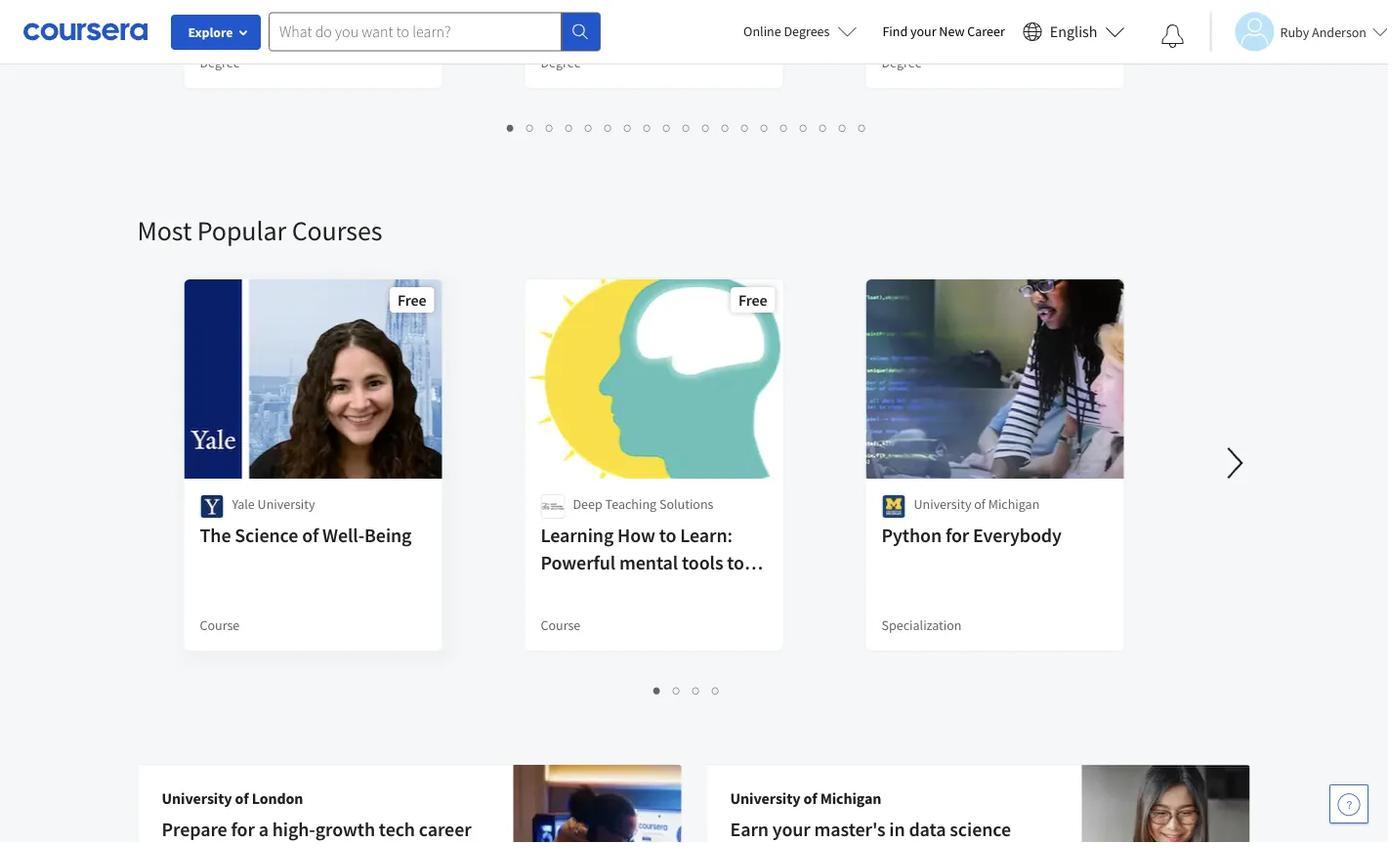 Task type: describe. For each thing, give the bounding box(es) containing it.
for inside most popular courses carousel element
[[946, 523, 969, 548]]

most
[[137, 213, 192, 248]]

4 button inside most popular courses carousel element
[[706, 678, 726, 701]]

specialization
[[882, 617, 962, 634]]

9 button
[[658, 115, 677, 138]]

earn inside university of michigan earn your master's in data science
[[730, 817, 769, 842]]

7 button
[[618, 115, 638, 138]]

10 button
[[677, 115, 699, 138]]

18 button
[[833, 115, 855, 138]]

online
[[744, 22, 781, 40]]

5
[[585, 117, 593, 136]]

5 button
[[579, 115, 599, 138]]

1 horizontal spatial your
[[911, 22, 937, 40]]

15
[[781, 117, 796, 136]]

michigan for university of michigan
[[988, 495, 1040, 513]]

7
[[624, 117, 632, 136]]

deep teaching solutions image
[[541, 494, 565, 519]]

prepare
[[162, 817, 227, 842]]

help
[[541, 578, 578, 602]]

university for university of michigan
[[914, 495, 972, 513]]

ruby
[[1280, 23, 1310, 41]]

14 button
[[755, 115, 777, 138]]

most popular courses
[[137, 213, 382, 248]]

help center image
[[1338, 792, 1361, 816]]

everybody
[[973, 523, 1062, 548]]

the
[[200, 523, 231, 548]]

learn:
[[680, 523, 733, 548]]

8
[[644, 117, 652, 136]]

12
[[722, 117, 738, 136]]

powerful
[[541, 551, 616, 575]]

find your new career
[[883, 22, 1005, 40]]

9
[[663, 117, 671, 136]]

1 earn a degree from the left
[[223, 30, 301, 48]]

19 button
[[853, 115, 874, 138]]

science
[[235, 523, 298, 548]]

3 inside most popular courses carousel element
[[693, 680, 701, 699]]

find
[[883, 22, 908, 40]]

growth
[[315, 817, 375, 842]]

high-
[[272, 817, 315, 842]]

you
[[581, 578, 612, 602]]

university of michigan image
[[882, 494, 906, 519]]

1 inside most popular courses carousel element
[[654, 680, 661, 699]]

2 for 4 button within the most popular courses carousel element 3 button
[[673, 680, 681, 699]]

learning
[[541, 523, 614, 548]]

subjects
[[541, 605, 609, 630]]

university of michigan
[[914, 495, 1040, 513]]

university of michigan earn your master's in data science
[[730, 788, 1011, 842]]

4 for the leftmost 4 button
[[566, 117, 574, 136]]

deep
[[573, 495, 603, 513]]

earn your master's in data science link
[[730, 817, 1011, 842]]

of for university of michigan
[[974, 495, 986, 513]]

english
[[1050, 22, 1098, 42]]

courses
[[292, 213, 382, 248]]

2 earn a degree from the left
[[564, 30, 642, 48]]

18
[[839, 117, 855, 136]]

19
[[859, 117, 874, 136]]

degrees
[[784, 22, 830, 40]]

15 button
[[775, 115, 796, 138]]

11 button
[[697, 115, 718, 138]]

master
[[616, 578, 674, 602]]

course for the science of well-being
[[200, 617, 240, 634]]

teaching
[[605, 495, 657, 513]]

online degrees button
[[728, 10, 873, 53]]

next slide image
[[1212, 440, 1259, 487]]

2 degree from the left
[[603, 30, 642, 48]]

anderson
[[1312, 23, 1367, 41]]

a up 5 "button"
[[593, 30, 600, 48]]

yale
[[232, 495, 255, 513]]

tools
[[682, 551, 723, 575]]

2 button for 4 button within the most popular courses carousel element 3 button
[[667, 678, 687, 701]]

well-
[[322, 523, 364, 548]]

8 button
[[638, 115, 658, 138]]

university for university of michigan earn your master's in data science
[[730, 788, 801, 808]]

13
[[742, 117, 757, 136]]

how
[[618, 523, 655, 548]]

13 button
[[736, 115, 757, 138]]

explore
[[188, 23, 233, 41]]

tough
[[678, 578, 727, 602]]

10
[[683, 117, 699, 136]]

show notifications image
[[1161, 24, 1185, 48]]

most popular courses carousel element
[[137, 154, 1388, 717]]

python for everybody
[[882, 523, 1062, 548]]

0 horizontal spatial to
[[659, 523, 677, 548]]

for inside 'university of london prepare for a high-growth tech career'
[[231, 817, 255, 842]]

3 button for the leftmost 4 button
[[540, 115, 560, 138]]

tech
[[379, 817, 415, 842]]

2 for 3 button corresponding to the leftmost 4 button
[[527, 117, 534, 136]]

0 vertical spatial 1
[[507, 117, 515, 136]]

python
[[882, 523, 942, 548]]

science
[[950, 817, 1011, 842]]

1 degree from the left
[[200, 54, 240, 71]]

career
[[968, 22, 1005, 40]]

in
[[889, 817, 905, 842]]

a inside 'university of london prepare for a high-growth tech career'
[[259, 817, 269, 842]]

17
[[820, 117, 835, 136]]

2 degree from the left
[[541, 54, 581, 71]]

ruby anderson
[[1280, 23, 1367, 41]]



Task type: locate. For each thing, give the bounding box(es) containing it.
degree up 5 "button"
[[541, 54, 581, 71]]

your right find
[[911, 22, 937, 40]]

0 vertical spatial 4 button
[[560, 115, 579, 138]]

find your new career link
[[873, 20, 1015, 44]]

3 button for 4 button within the most popular courses carousel element
[[687, 678, 706, 701]]

2 list from the top
[[186, 678, 1188, 701]]

2
[[527, 117, 534, 136], [673, 680, 681, 699]]

of left london
[[235, 788, 249, 808]]

1 vertical spatial for
[[231, 817, 255, 842]]

0 vertical spatial michigan
[[988, 495, 1040, 513]]

1 horizontal spatial 4
[[712, 680, 720, 699]]

What do you want to learn? text field
[[269, 12, 562, 51]]

2 horizontal spatial degree
[[944, 30, 983, 48]]

3
[[546, 117, 554, 136], [693, 680, 701, 699]]

of up master's
[[804, 788, 817, 808]]

being
[[364, 523, 412, 548]]

1 vertical spatial 4 button
[[706, 678, 726, 701]]

4 button
[[560, 115, 579, 138], [706, 678, 726, 701]]

course
[[200, 617, 240, 634], [541, 617, 581, 634]]

0 vertical spatial to
[[659, 523, 677, 548]]

1 horizontal spatial 2 button
[[667, 678, 687, 701]]

1 horizontal spatial 1
[[654, 680, 661, 699]]

1 horizontal spatial 1 button
[[648, 678, 667, 701]]

to right how
[[659, 523, 677, 548]]

0 horizontal spatial course
[[200, 617, 240, 634]]

0 horizontal spatial degree
[[262, 30, 301, 48]]

1 vertical spatial 1 button
[[648, 678, 667, 701]]

3 earn a degree from the left
[[905, 30, 983, 48]]

1 vertical spatial to
[[727, 551, 744, 575]]

for down london
[[231, 817, 255, 842]]

0 vertical spatial 3
[[546, 117, 554, 136]]

2 button
[[521, 115, 540, 138], [667, 678, 687, 701]]

1 horizontal spatial 2
[[673, 680, 681, 699]]

16 button
[[794, 115, 816, 138]]

1 button inside most popular courses carousel element
[[648, 678, 667, 701]]

1 degree from the left
[[262, 30, 301, 48]]

0 vertical spatial list
[[186, 115, 1188, 138]]

michigan
[[988, 495, 1040, 513], [820, 788, 882, 808]]

0 vertical spatial 1 button
[[501, 115, 521, 138]]

0 vertical spatial 2
[[527, 117, 534, 136]]

learning how to learn: powerful mental tools to help you master tough subjects
[[541, 523, 744, 630]]

new
[[939, 22, 965, 40]]

11
[[702, 117, 718, 136]]

course down help
[[541, 617, 581, 634]]

university inside 'university of london prepare for a high-growth tech career'
[[162, 788, 232, 808]]

3 button
[[540, 115, 560, 138], [687, 678, 706, 701]]

0 vertical spatial for
[[946, 523, 969, 548]]

your left master's
[[773, 817, 811, 842]]

degree
[[200, 54, 240, 71], [541, 54, 581, 71], [882, 54, 922, 71]]

your
[[911, 22, 937, 40], [773, 817, 811, 842]]

1 button
[[501, 115, 521, 138], [648, 678, 667, 701]]

4
[[566, 117, 574, 136], [712, 680, 720, 699]]

career
[[419, 817, 471, 842]]

1
[[507, 117, 515, 136], [654, 680, 661, 699]]

of for university of london prepare for a high-growth tech career
[[235, 788, 249, 808]]

university inside university of michigan earn your master's in data science
[[730, 788, 801, 808]]

free for the science of well-being
[[398, 290, 426, 310]]

ruby anderson button
[[1210, 12, 1388, 51]]

list
[[186, 115, 1188, 138], [186, 678, 1188, 701]]

mental
[[619, 551, 678, 575]]

2 horizontal spatial earn a degree
[[905, 30, 983, 48]]

1 button for 3 button corresponding to the leftmost 4 button 2 button
[[501, 115, 521, 138]]

0 horizontal spatial 3
[[546, 117, 554, 136]]

0 horizontal spatial degree
[[200, 54, 240, 71]]

1 free from the left
[[398, 290, 426, 310]]

16
[[800, 117, 816, 136]]

1 vertical spatial michigan
[[820, 788, 882, 808]]

2 free from the left
[[739, 290, 767, 310]]

2 button for 3 button corresponding to the leftmost 4 button
[[521, 115, 540, 138]]

1 horizontal spatial 3
[[693, 680, 701, 699]]

of inside university of michigan earn your master's in data science
[[804, 788, 817, 808]]

1 course from the left
[[200, 617, 240, 634]]

0 horizontal spatial 4
[[566, 117, 574, 136]]

2 inside most popular courses carousel element
[[673, 680, 681, 699]]

solutions
[[659, 495, 714, 513]]

None search field
[[269, 12, 601, 51]]

yale university image
[[200, 494, 224, 519]]

1 horizontal spatial 4 button
[[706, 678, 726, 701]]

the science of well-being
[[200, 523, 412, 548]]

degree right explore dropdown button
[[262, 30, 301, 48]]

to right tools
[[727, 551, 744, 575]]

a right explore
[[252, 30, 259, 48]]

degree right find
[[944, 30, 983, 48]]

0 horizontal spatial free
[[398, 290, 426, 310]]

1 vertical spatial 2
[[673, 680, 681, 699]]

17 button
[[814, 115, 835, 138]]

free for learning how to learn: powerful mental tools to help you master tough subjects
[[739, 290, 767, 310]]

14
[[761, 117, 777, 136]]

earn
[[223, 30, 250, 48], [564, 30, 591, 48], [905, 30, 932, 48], [730, 817, 769, 842]]

3 degree from the left
[[944, 30, 983, 48]]

coursera image
[[23, 16, 148, 47]]

data
[[909, 817, 946, 842]]

prepare for a high-growth tech career link
[[162, 817, 471, 842]]

1 vertical spatial 4
[[712, 680, 720, 699]]

0 horizontal spatial michigan
[[820, 788, 882, 808]]

0 horizontal spatial your
[[773, 817, 811, 842]]

1 horizontal spatial michigan
[[988, 495, 1040, 513]]

a left the high- on the left of page
[[259, 817, 269, 842]]

0 horizontal spatial 4 button
[[560, 115, 579, 138]]

2 horizontal spatial degree
[[882, 54, 922, 71]]

degree down explore dropdown button
[[200, 54, 240, 71]]

6 button
[[599, 115, 618, 138]]

0 horizontal spatial for
[[231, 817, 255, 842]]

1 button for 2 button for 4 button within the most popular courses carousel element 3 button
[[648, 678, 667, 701]]

1 horizontal spatial degree
[[541, 54, 581, 71]]

a right find
[[934, 30, 941, 48]]

for
[[946, 523, 969, 548], [231, 817, 255, 842]]

online degrees
[[744, 22, 830, 40]]

of for university of michigan earn your master's in data science
[[804, 788, 817, 808]]

explore button
[[171, 15, 261, 50]]

0 horizontal spatial 2 button
[[521, 115, 540, 138]]

6
[[605, 117, 613, 136]]

your inside university of michigan earn your master's in data science
[[773, 817, 811, 842]]

master's
[[814, 817, 886, 842]]

4 inside most popular courses carousel element
[[712, 680, 720, 699]]

1 horizontal spatial course
[[541, 617, 581, 634]]

course down the
[[200, 617, 240, 634]]

university
[[258, 495, 315, 513], [914, 495, 972, 513], [162, 788, 232, 808], [730, 788, 801, 808]]

london
[[252, 788, 303, 808]]

of left the well-
[[302, 523, 319, 548]]

1 vertical spatial list
[[186, 678, 1188, 701]]

0 vertical spatial 4
[[566, 117, 574, 136]]

university for university of london prepare for a high-growth tech career
[[162, 788, 232, 808]]

course for learning how to learn: powerful mental tools to help you master tough subjects
[[541, 617, 581, 634]]

1 vertical spatial 3
[[693, 680, 701, 699]]

0 horizontal spatial 3 button
[[540, 115, 560, 138]]

12 button
[[716, 115, 738, 138]]

of up the python for everybody
[[974, 495, 986, 513]]

yale university
[[232, 495, 315, 513]]

10 11 12 13 14 15 16 17 18 19
[[683, 117, 874, 136]]

0 horizontal spatial 1 button
[[501, 115, 521, 138]]

1 horizontal spatial for
[[946, 523, 969, 548]]

0 horizontal spatial 2
[[527, 117, 534, 136]]

1 vertical spatial your
[[773, 817, 811, 842]]

1 vertical spatial 2 button
[[667, 678, 687, 701]]

for down university of michigan
[[946, 523, 969, 548]]

1 vertical spatial 1
[[654, 680, 661, 699]]

0 vertical spatial 2 button
[[521, 115, 540, 138]]

1 list from the top
[[186, 115, 1188, 138]]

university of london prepare for a high-growth tech career
[[162, 788, 471, 842]]

4 for 4 button within the most popular courses carousel element
[[712, 680, 720, 699]]

1 horizontal spatial earn a degree
[[564, 30, 642, 48]]

1 horizontal spatial to
[[727, 551, 744, 575]]

michigan up "everybody"
[[988, 495, 1040, 513]]

2 course from the left
[[541, 617, 581, 634]]

michigan for university of michigan earn your master's in data science
[[820, 788, 882, 808]]

1 vertical spatial 3 button
[[687, 678, 706, 701]]

a
[[252, 30, 259, 48], [593, 30, 600, 48], [934, 30, 941, 48], [259, 817, 269, 842]]

1 horizontal spatial 3 button
[[687, 678, 706, 701]]

1 horizontal spatial free
[[739, 290, 767, 310]]

degree
[[262, 30, 301, 48], [603, 30, 642, 48], [944, 30, 983, 48]]

0 vertical spatial 3 button
[[540, 115, 560, 138]]

0 vertical spatial your
[[911, 22, 937, 40]]

3 degree from the left
[[882, 54, 922, 71]]

0 horizontal spatial earn a degree
[[223, 30, 301, 48]]

list inside most popular courses carousel element
[[186, 678, 1188, 701]]

0 horizontal spatial 1
[[507, 117, 515, 136]]

degree down find
[[882, 54, 922, 71]]

of inside 'university of london prepare for a high-growth tech career'
[[235, 788, 249, 808]]

michigan inside university of michigan earn your master's in data science
[[820, 788, 882, 808]]

degree up 7 button
[[603, 30, 642, 48]]

deep teaching solutions
[[573, 495, 714, 513]]

popular
[[197, 213, 286, 248]]

michigan inside most popular courses carousel element
[[988, 495, 1040, 513]]

free
[[398, 290, 426, 310], [739, 290, 767, 310]]

english button
[[1015, 0, 1133, 64]]

michigan up master's
[[820, 788, 882, 808]]

1 horizontal spatial degree
[[603, 30, 642, 48]]



Task type: vqa. For each thing, say whether or not it's contained in the screenshot.
the for in "Most Popular Courses Carousel" Element
yes



